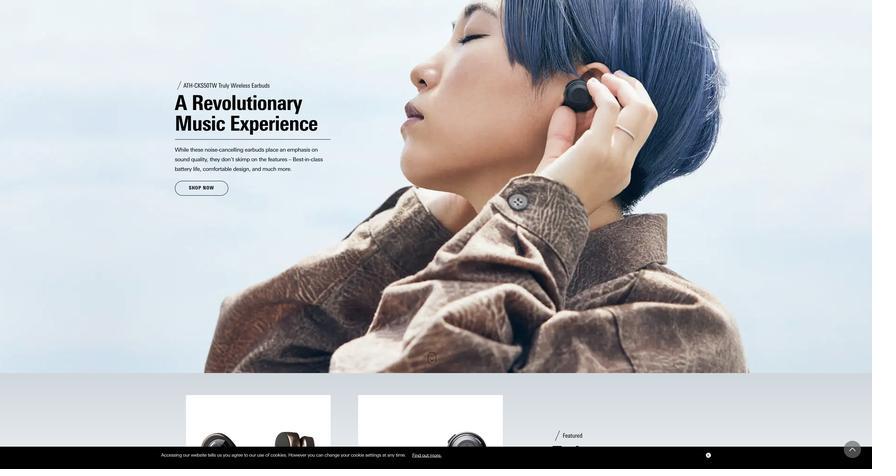 Task type: locate. For each thing, give the bounding box(es) containing it.
–
[[289, 156, 291, 163]]

arrow up image
[[850, 446, 856, 453]]

find
[[412, 452, 421, 458]]

comfortable
[[203, 166, 232, 172]]

noise-
[[205, 147, 219, 153]]

life,
[[193, 166, 201, 172]]

on left the
[[251, 156, 258, 163]]

earbuds
[[245, 147, 264, 153]]

while
[[175, 147, 189, 153]]

our
[[183, 452, 190, 458], [249, 452, 256, 458]]

0 horizontal spatial more.
[[278, 166, 292, 172]]

you left the can at the left
[[308, 452, 315, 458]]

1 horizontal spatial more.
[[430, 452, 442, 458]]

shop now link
[[175, 181, 228, 196]]

features
[[268, 156, 287, 163]]

0 horizontal spatial our
[[183, 452, 190, 458]]

while these noise-cancelling earbuds place an emphasis on sound quality, they don't skimp on the features – best-in-class battery life, comfortable design, and much more.
[[175, 147, 323, 172]]

sound
[[175, 156, 190, 163]]

1 horizontal spatial our
[[249, 452, 256, 458]]

our right to
[[249, 452, 256, 458]]

more.
[[278, 166, 292, 172], [430, 452, 442, 458]]

0 vertical spatial on
[[312, 147, 318, 153]]

your
[[341, 452, 350, 458]]

much
[[263, 166, 276, 172]]

1 you from the left
[[223, 452, 230, 458]]

at
[[382, 452, 386, 458]]

on
[[312, 147, 318, 153], [251, 156, 258, 163]]

on up class in the left top of the page
[[312, 147, 318, 153]]

out
[[422, 452, 429, 458]]

featured
[[563, 432, 583, 439]]

you right us
[[223, 452, 230, 458]]

cookies.
[[271, 452, 287, 458]]

2 our from the left
[[249, 452, 256, 458]]

truly
[[553, 441, 588, 464]]

find out more. link
[[407, 450, 447, 460]]

ath cks50tw image
[[364, 400, 498, 469]]

more. right out
[[430, 452, 442, 458]]

to
[[244, 452, 248, 458]]

2 you from the left
[[308, 452, 315, 458]]

truly wireles
[[553, 441, 616, 469]]

the
[[259, 156, 267, 163]]

website
[[191, 452, 207, 458]]

tells
[[208, 452, 216, 458]]

more. down –
[[278, 166, 292, 172]]

our left website
[[183, 452, 190, 458]]

design,
[[233, 166, 251, 172]]

0 vertical spatial more.
[[278, 166, 292, 172]]

1 horizontal spatial you
[[308, 452, 315, 458]]

time.
[[396, 452, 406, 458]]

you
[[223, 452, 230, 458], [308, 452, 315, 458]]

0 horizontal spatial you
[[223, 452, 230, 458]]

shop now
[[189, 185, 214, 191]]

0 horizontal spatial on
[[251, 156, 258, 163]]

place
[[266, 147, 278, 153]]



Task type: describe. For each thing, give the bounding box(es) containing it.
1 our from the left
[[183, 452, 190, 458]]

now
[[203, 185, 214, 191]]

cancelling
[[219, 147, 243, 153]]

1 vertical spatial more.
[[430, 452, 442, 458]]

us
[[217, 452, 222, 458]]

shop now button
[[175, 181, 228, 196]]

headphones |audio-technica image
[[0, 0, 872, 373]]

more. inside while these noise-cancelling earbuds place an emphasis on sound quality, they don't skimp on the features – best-in-class battery life, comfortable design, and much more.
[[278, 166, 292, 172]]

ath twx9 image
[[191, 400, 325, 469]]

cross image
[[707, 454, 710, 457]]

accessing
[[161, 452, 182, 458]]

these
[[190, 147, 203, 153]]

agree
[[232, 452, 243, 458]]

best-
[[293, 156, 305, 163]]

skimp
[[235, 156, 250, 163]]

battery
[[175, 166, 192, 172]]

1 horizontal spatial on
[[312, 147, 318, 153]]

change
[[325, 452, 340, 458]]

in-
[[305, 156, 311, 163]]

can
[[316, 452, 324, 458]]

they
[[210, 156, 220, 163]]

shop
[[189, 185, 201, 191]]

an
[[280, 147, 286, 153]]

accessing our website tells us you agree to our use of cookies. however you can change your cookie settings at any time.
[[161, 452, 407, 458]]

of
[[265, 452, 269, 458]]

however
[[288, 452, 306, 458]]

find out more.
[[412, 452, 442, 458]]

settings
[[365, 452, 381, 458]]

1 vertical spatial on
[[251, 156, 258, 163]]

use
[[257, 452, 264, 458]]

emphasis
[[287, 147, 310, 153]]

any
[[387, 452, 395, 458]]

don't
[[221, 156, 234, 163]]

and
[[252, 166, 261, 172]]

quality,
[[191, 156, 208, 163]]

cookie
[[351, 452, 364, 458]]

class
[[311, 156, 323, 163]]



Task type: vqa. For each thing, say whether or not it's contained in the screenshot.
1st "our" from the left
yes



